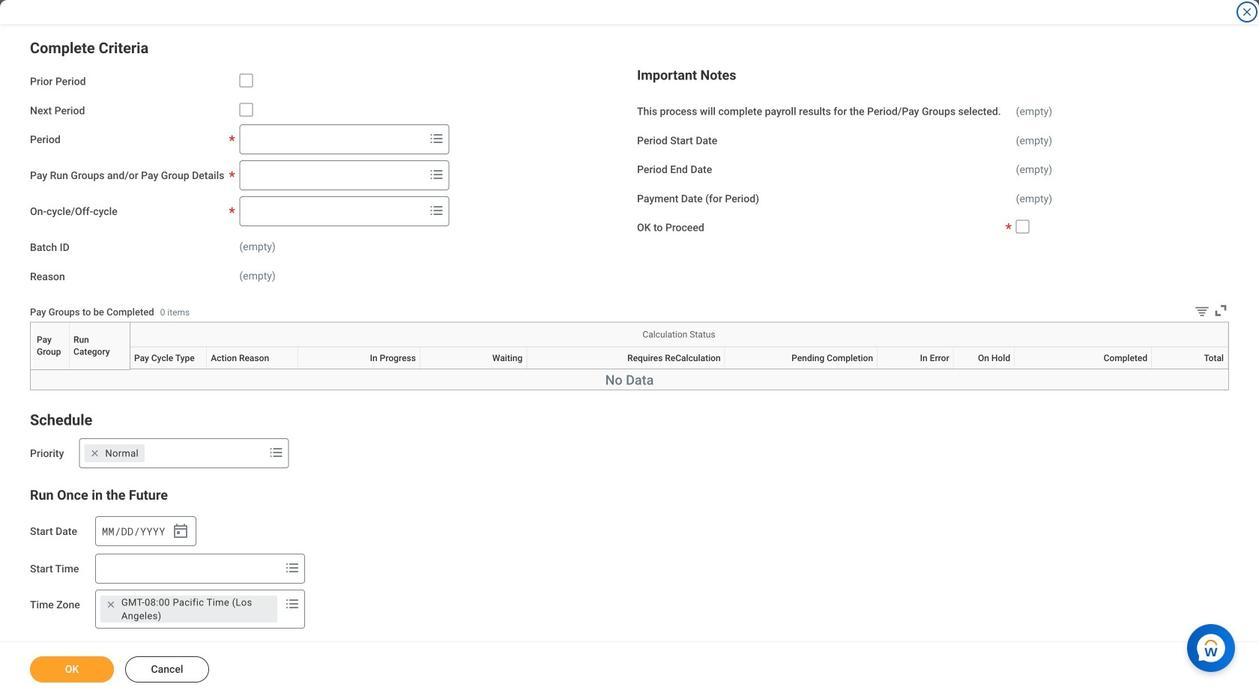 Task type: vqa. For each thing, say whether or not it's contained in the screenshot.
chevron down small image within Roboto Popup Button
no



Task type: locate. For each thing, give the bounding box(es) containing it.
toolbar
[[1183, 303, 1230, 322]]

column header
[[527, 370, 725, 371], [1015, 370, 1152, 371], [1152, 370, 1229, 371]]

1 vertical spatial prompts image
[[283, 560, 301, 578]]

fullscreen image
[[1213, 303, 1230, 319]]

gmt-08:00 pacific time (los angeles) element
[[121, 596, 271, 623]]

prompts image
[[428, 130, 446, 148], [283, 560, 301, 578]]

workday assistant region
[[1188, 619, 1242, 673]]

0 vertical spatial prompts image
[[428, 130, 446, 148]]

1 horizontal spatial prompts image
[[428, 130, 446, 148]]

dialog
[[0, 0, 1260, 697]]

normal, press delete to clear value. option
[[84, 445, 145, 463]]

calendar image
[[172, 523, 190, 541]]

close run pay complete image
[[1242, 6, 1254, 18]]

prompts image
[[428, 166, 446, 184], [428, 202, 446, 220], [267, 444, 285, 462], [283, 595, 301, 613]]

Search field
[[240, 126, 425, 153], [240, 162, 425, 189], [240, 198, 425, 225], [96, 556, 280, 583]]

group
[[637, 66, 1230, 236], [30, 487, 1230, 629], [95, 517, 196, 547]]

row element
[[32, 323, 133, 369], [130, 347, 1229, 369]]

0 horizontal spatial prompts image
[[283, 560, 301, 578]]

x small image
[[103, 598, 118, 613]]



Task type: describe. For each thing, give the bounding box(es) containing it.
select to filter grid data image
[[1194, 303, 1211, 319]]

2 column header from the left
[[1015, 370, 1152, 371]]

1 column header from the left
[[527, 370, 725, 371]]

normal element
[[105, 447, 139, 461]]

3 column header from the left
[[1152, 370, 1229, 371]]

gmt-08:00 pacific time (los angeles), press delete to clear value. option
[[100, 596, 277, 623]]

x small image
[[87, 446, 102, 461]]



